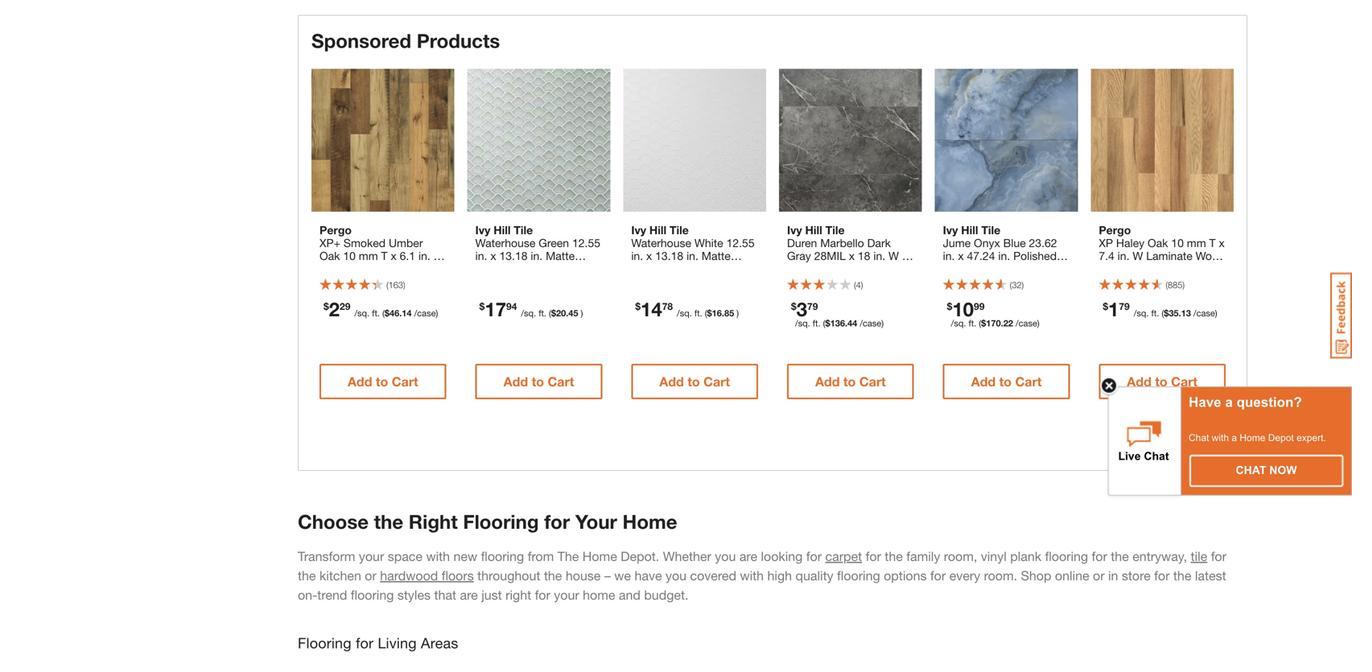 Task type: locate. For each thing, give the bounding box(es) containing it.
/case for 3
[[860, 318, 882, 328]]

ivy inside ivy hill tile jume onyx blue 23.62 in. x 47.24 in. polished porcelain floor and wall tile (15.49 sq. ft./case)
[[943, 223, 958, 237]]

1 horizontal spatial 79
[[1119, 301, 1130, 312]]

) inside ivy hill tile waterhouse green 12.55 in. x 13.18 in. matte glass wall fishscale mosaic tile (1.14 sq. ft./each) $ 17 94 /sq. ft. ( $ 20 . 45 )
[[581, 308, 583, 318]]

1 horizontal spatial sqft/case)
[[787, 301, 837, 314]]

sq. inside ivy hill tile waterhouse white 12.55 in. x 13.18 in. matte glass wall fishscale mosaic tile (1.14 sq. ft./each) $ 14 78 /sq. ft. ( $ 16 . 85 )
[[720, 275, 735, 288]]

ivy for vinyl
[[787, 223, 802, 237]]

85
[[725, 308, 734, 318]]

14 right 46
[[402, 308, 412, 318]]

sqft/case) up 885
[[1171, 262, 1221, 275]]

mosaic inside ivy hill tile waterhouse green 12.55 in. x 13.18 in. matte glass wall fishscale mosaic tile (1.14 sq. ft./each) $ 17 94 /sq. ft. ( $ 20 . 45 )
[[476, 275, 512, 288]]

add for 1
[[1127, 374, 1152, 389]]

4 hill from the left
[[962, 223, 979, 237]]

2 horizontal spatial w
[[1133, 249, 1144, 262]]

choose
[[298, 510, 369, 533]]

products
[[417, 29, 500, 52]]

1 or from the left
[[365, 568, 377, 583]]

0 vertical spatial your
[[359, 549, 384, 564]]

2 add to cart button from the left
[[476, 364, 603, 399]]

add to cart button up 'this is the first slide' image
[[1099, 364, 1226, 399]]

marbello
[[821, 236, 864, 250]]

12.55 right green
[[572, 236, 601, 250]]

laminate up "163"
[[379, 262, 425, 275]]

oak up (19.6
[[1148, 236, 1169, 250]]

0 horizontal spatial w
[[434, 249, 444, 262]]

ft. inside $ 10 99 /sq. ft. ( $ 170 . 22 /case )
[[969, 318, 977, 328]]

1 horizontal spatial sq.
[[720, 275, 735, 288]]

( inside the $ 3 79 /sq. ft. ( $ 136 . 44 /case )
[[823, 318, 826, 328]]

wall inside ivy hill tile waterhouse white 12.55 in. x 13.18 in. matte glass wall fishscale mosaic tile (1.14 sq. ft./each) $ 14 78 /sq. ft. ( $ 16 . 85 )
[[663, 262, 684, 275]]

5 to from the left
[[1000, 374, 1012, 389]]

for down family
[[931, 568, 946, 583]]

waterhouse left white
[[631, 236, 692, 250]]

for left living
[[356, 634, 374, 652]]

ivy
[[476, 223, 491, 237], [631, 223, 647, 237], [787, 223, 802, 237], [943, 223, 958, 237]]

1 waterhouse from the left
[[476, 236, 536, 250]]

add to cart down 16
[[660, 374, 730, 389]]

13.18 inside ivy hill tile waterhouse green 12.55 in. x 13.18 in. matte glass wall fishscale mosaic tile (1.14 sq. ft./each) $ 17 94 /sq. ft. ( $ 20 . 45 )
[[500, 249, 528, 262]]

cart for 3
[[860, 374, 886, 389]]

4 add from the left
[[816, 374, 840, 389]]

1 cart from the left
[[392, 374, 418, 389]]

2 ft./each) from the left
[[631, 288, 673, 301]]

2 12.55 from the left
[[727, 236, 755, 250]]

matte for 14
[[702, 249, 731, 262]]

(1.14 up 20
[[536, 275, 561, 288]]

5 cart from the left
[[1016, 374, 1042, 389]]

1 glass from the left
[[476, 262, 504, 275]]

/sq. for 10
[[951, 318, 966, 328]]

you up covered
[[715, 549, 736, 564]]

1 horizontal spatial oak
[[1148, 236, 1169, 250]]

1 horizontal spatial are
[[740, 549, 758, 564]]

1 vertical spatial you
[[666, 568, 687, 583]]

1 horizontal spatial (1.14
[[692, 275, 717, 288]]

onyx
[[974, 236, 1001, 250]]

/sq.
[[355, 308, 370, 318], [521, 308, 536, 318], [677, 308, 692, 318], [1134, 308, 1149, 318], [795, 318, 811, 328], [951, 318, 966, 328]]

sq. for 17
[[564, 275, 579, 288]]

1 horizontal spatial your
[[554, 587, 579, 603]]

1 ft./each) from the left
[[476, 288, 518, 301]]

1 horizontal spatial ft./each)
[[631, 288, 673, 301]]

$ left 99
[[947, 301, 953, 312]]

expert.
[[1297, 432, 1327, 443]]

12.55 for 17
[[572, 236, 601, 250]]

( inside $ 1 79 /sq. ft. ( $ 35 . 13 /case )
[[1162, 308, 1164, 318]]

waterhouse
[[476, 236, 536, 250], [631, 236, 692, 250]]

1 add from the left
[[348, 374, 372, 389]]

7.4
[[1099, 249, 1115, 262]]

6 add from the left
[[1127, 374, 1152, 389]]

hill inside ivy hill tile jume onyx blue 23.62 in. x 47.24 in. polished porcelain floor and wall tile (15.49 sq. ft./case)
[[962, 223, 979, 237]]

12.55
[[572, 236, 601, 250], [727, 236, 755, 250]]

flooring inside pergo xp haley oak 10 mm t x 7.4 in. w laminate wood flooring (19.6 sqft/case)
[[1099, 262, 1140, 275]]

ivy inside ivy hill tile waterhouse white 12.55 in. x 13.18 in. matte glass wall fishscale mosaic tile (1.14 sq. ft./each) $ 14 78 /sq. ft. ( $ 16 . 85 )
[[631, 223, 647, 237]]

waterhouse inside ivy hill tile waterhouse green 12.55 in. x 13.18 in. matte glass wall fishscale mosaic tile (1.14 sq. ft./each) $ 17 94 /sq. ft. ( $ 20 . 45 )
[[476, 236, 536, 250]]

1 horizontal spatial 10
[[953, 297, 974, 320]]

add up 'this is the first slide' image
[[1127, 374, 1152, 389]]

add to cart up have
[[1127, 374, 1198, 389]]

add for 10
[[972, 374, 996, 389]]

3 cart from the left
[[704, 374, 730, 389]]

latest
[[1196, 568, 1227, 583]]

transform
[[298, 549, 355, 564]]

12.55 inside ivy hill tile waterhouse green 12.55 in. x 13.18 in. matte glass wall fishscale mosaic tile (1.14 sq. ft./each) $ 17 94 /sq. ft. ( $ 20 . 45 )
[[572, 236, 601, 250]]

wall for 14
[[663, 262, 684, 275]]

waterproof
[[320, 262, 376, 275], [787, 275, 843, 288]]

( 32 )
[[1010, 280, 1024, 290]]

fishscale down green
[[531, 262, 578, 275]]

0 horizontal spatial laminate
[[379, 262, 425, 275]]

3 hill from the left
[[806, 223, 823, 237]]

ft. inside $ 2 29 /sq. ft. ( $ 46 . 14 /case )
[[372, 308, 380, 318]]

0 horizontal spatial (1.14
[[536, 275, 561, 288]]

1 (1.14 from the left
[[536, 275, 561, 288]]

6 add to cart from the left
[[1127, 374, 1198, 389]]

ft. left 20
[[539, 308, 547, 318]]

2 add from the left
[[504, 374, 528, 389]]

5 add to cart from the left
[[972, 374, 1042, 389]]

l
[[818, 262, 824, 275]]

hill left white
[[650, 223, 667, 237]]

for right tile
[[1211, 549, 1227, 564]]

1 vertical spatial are
[[460, 587, 478, 603]]

every
[[950, 568, 981, 583]]

hill inside ivy hill tile waterhouse green 12.55 in. x 13.18 in. matte glass wall fishscale mosaic tile (1.14 sq. ft./each) $ 17 94 /sq. ft. ( $ 20 . 45 )
[[494, 223, 511, 237]]

1 horizontal spatial mosaic
[[631, 275, 668, 288]]

0 horizontal spatial ft./each)
[[476, 288, 518, 301]]

1 w from the left
[[434, 249, 444, 262]]

0 horizontal spatial sq.
[[564, 275, 579, 288]]

/case for 2
[[414, 308, 436, 318]]

blue
[[1004, 236, 1026, 250]]

0 vertical spatial 1
[[1109, 297, 1119, 320]]

waterhouse inside ivy hill tile waterhouse white 12.55 in. x 13.18 in. matte glass wall fishscale mosaic tile (1.14 sq. ft./each) $ 14 78 /sq. ft. ( $ 16 . 85 )
[[631, 236, 692, 250]]

( left 20
[[549, 308, 551, 318]]

to for 2
[[376, 374, 388, 389]]

1 sq. from the left
[[564, 275, 579, 288]]

oak left smoked
[[320, 249, 340, 262]]

hill inside ivy hill tile waterhouse white 12.55 in. x 13.18 in. matte glass wall fishscale mosaic tile (1.14 sq. ft./each) $ 14 78 /sq. ft. ( $ 16 . 85 )
[[650, 223, 667, 237]]

)
[[403, 280, 406, 290], [861, 280, 863, 290], [1022, 280, 1024, 290], [1183, 280, 1185, 290], [436, 308, 438, 318], [581, 308, 583, 318], [737, 308, 739, 318], [1216, 308, 1218, 318], [882, 318, 884, 328], [1038, 318, 1040, 328]]

duren marbello dark gray 28mil x 18 in. w x 36 in. l glue down waterproof luxury vinyl plank flooring (36 sqft/case) image
[[779, 69, 922, 212]]

2 mosaic from the left
[[631, 275, 668, 288]]

2 glass from the left
[[631, 262, 660, 275]]

ft. left 16
[[695, 308, 703, 318]]

pergo for 1
[[1099, 223, 1131, 237]]

4 add to cart from the left
[[816, 374, 886, 389]]

wall down 23.62
[[1044, 262, 1065, 275]]

add to cart button for 1
[[1099, 364, 1226, 399]]

wall up 94
[[507, 262, 528, 275]]

ft. for 10
[[969, 318, 977, 328]]

ivy for 17
[[476, 223, 491, 237]]

and
[[1022, 262, 1041, 275], [619, 587, 641, 603]]

matte inside ivy hill tile waterhouse white 12.55 in. x 13.18 in. matte glass wall fishscale mosaic tile (1.14 sq. ft./each) $ 14 78 /sq. ft. ( $ 16 . 85 )
[[702, 249, 731, 262]]

10 inside pergo xp+ smoked umber oak 10 mm t x 6.1 in. w waterproof laminate wood flooring (20.2 sqft/case)
[[343, 249, 356, 262]]

smoked
[[344, 236, 386, 250]]

10 up ( 885 ) on the top right of page
[[1172, 236, 1184, 250]]

0 vertical spatial and
[[1022, 262, 1041, 275]]

13
[[1182, 308, 1191, 318]]

4 add to cart button from the left
[[787, 364, 914, 399]]

ft. inside $ 1 79 /sq. ft. ( $ 35 . 13 /case )
[[1152, 308, 1160, 318]]

/sq. right 29 on the top left
[[355, 308, 370, 318]]

5 add from the left
[[972, 374, 996, 389]]

w for 3
[[889, 249, 899, 262]]

0 horizontal spatial and
[[619, 587, 641, 603]]

1 vertical spatial home
[[623, 510, 678, 533]]

2 hill from the left
[[650, 223, 667, 237]]

add to cart for 10
[[972, 374, 1042, 389]]

2 cart from the left
[[548, 374, 574, 389]]

waterhouse white 12.55 in. x 13.18 in. matte glass wall fishscale mosaic tile (1.14 sq. ft./each) image
[[623, 69, 766, 212]]

. for 2
[[400, 308, 402, 318]]

ivy left white
[[631, 223, 647, 237]]

sq. for 14
[[720, 275, 735, 288]]

$ down 99
[[982, 318, 987, 328]]

wall
[[507, 262, 528, 275], [663, 262, 684, 275], [1044, 262, 1065, 275]]

0 horizontal spatial are
[[460, 587, 478, 603]]

jume onyx blue 23.62 in. x 47.24 in. polished porcelain floor and wall tile (15.49 sq. ft./case) image
[[935, 69, 1078, 212]]

add to cart for 2
[[348, 374, 418, 389]]

1 add to cart button from the left
[[320, 364, 447, 399]]

for up the
[[544, 510, 570, 533]]

1 horizontal spatial 12.55
[[727, 236, 755, 250]]

0 horizontal spatial wall
[[507, 262, 528, 275]]

1 matte from the left
[[546, 249, 575, 262]]

w up vinyl
[[889, 249, 899, 262]]

2 waterhouse from the left
[[631, 236, 692, 250]]

ft. inside the $ 3 79 /sq. ft. ( $ 136 . 44 /case )
[[813, 318, 821, 328]]

1 horizontal spatial and
[[1022, 262, 1041, 275]]

79 down l
[[808, 301, 818, 312]]

ft./each) inside ivy hill tile waterhouse green 12.55 in. x 13.18 in. matte glass wall fishscale mosaic tile (1.14 sq. ft./each) $ 17 94 /sq. ft. ( $ 20 . 45 )
[[476, 288, 518, 301]]

0 horizontal spatial 14
[[402, 308, 412, 318]]

18
[[858, 249, 871, 262]]

2 (1.14 from the left
[[692, 275, 717, 288]]

/sq. right 94
[[521, 308, 536, 318]]

23.62
[[1029, 236, 1058, 250]]

add down $ 2 29 /sq. ft. ( $ 46 . 14 /case )
[[348, 374, 372, 389]]

mosaic up 17
[[476, 275, 512, 288]]

flooring down the glue
[[819, 288, 859, 301]]

fishscale
[[531, 262, 578, 275], [687, 262, 734, 275]]

) inside the $ 3 79 /sq. ft. ( $ 136 . 44 /case )
[[882, 318, 884, 328]]

x inside ivy hill tile waterhouse green 12.55 in. x 13.18 in. matte glass wall fishscale mosaic tile (1.14 sq. ft./each) $ 17 94 /sq. ft. ( $ 20 . 45 )
[[491, 249, 496, 262]]

are
[[740, 549, 758, 564], [460, 587, 478, 603]]

1 wall from the left
[[507, 262, 528, 275]]

12.55 inside ivy hill tile waterhouse white 12.55 in. x 13.18 in. matte glass wall fishscale mosaic tile (1.14 sq. ft./each) $ 14 78 /sq. ft. ( $ 16 . 85 )
[[727, 236, 755, 250]]

next slide image
[[1207, 430, 1220, 443]]

t inside pergo xp haley oak 10 mm t x 7.4 in. w laminate wood flooring (19.6 sqft/case)
[[1210, 236, 1216, 250]]

47.24
[[967, 249, 996, 262]]

) right 22
[[1038, 318, 1040, 328]]

the down from
[[544, 568, 562, 583]]

2 horizontal spatial wall
[[1044, 262, 1065, 275]]

1 horizontal spatial 1
[[1171, 428, 1180, 445]]

0 horizontal spatial 79
[[808, 301, 818, 312]]

white
[[695, 236, 724, 250]]

tile
[[1191, 549, 1208, 564]]

/case inside $ 2 29 /sq. ft. ( $ 46 . 14 /case )
[[414, 308, 436, 318]]

10
[[1172, 236, 1184, 250], [343, 249, 356, 262], [953, 297, 974, 320]]

ivy left green
[[476, 223, 491, 237]]

) inside $ 1 79 /sq. ft. ( $ 35 . 13 /case )
[[1216, 308, 1218, 318]]

w inside pergo xp+ smoked umber oak 10 mm t x 6.1 in. w waterproof laminate wood flooring (20.2 sqft/case)
[[434, 249, 444, 262]]

(1.14
[[536, 275, 561, 288], [692, 275, 717, 288]]

carpet
[[826, 549, 862, 564]]

add to cart down 44
[[816, 374, 886, 389]]

(
[[386, 280, 389, 290], [854, 280, 856, 290], [1010, 280, 1012, 290], [1166, 280, 1168, 290], [382, 308, 385, 318], [549, 308, 551, 318], [705, 308, 707, 318], [1162, 308, 1164, 318], [823, 318, 826, 328], [979, 318, 982, 328]]

2 vertical spatial home
[[583, 549, 617, 564]]

a right have
[[1226, 395, 1233, 410]]

flooring for living areas
[[298, 634, 459, 652]]

with
[[1212, 432, 1229, 443], [426, 549, 450, 564], [740, 568, 764, 583]]

3 wall from the left
[[1044, 262, 1065, 275]]

transform your space with new flooring from the home depot. whether you are looking for carpet for the family room, vinyl plank flooring for the entryway, tile
[[298, 549, 1208, 564]]

wall inside ivy hill tile waterhouse green 12.55 in. x 13.18 in. matte glass wall fishscale mosaic tile (1.14 sq. ft./each) $ 17 94 /sq. ft. ( $ 20 . 45 )
[[507, 262, 528, 275]]

( left 46
[[382, 308, 385, 318]]

(1.14 inside ivy hill tile waterhouse white 12.55 in. x 13.18 in. matte glass wall fishscale mosaic tile (1.14 sq. ft./each) $ 14 78 /sq. ft. ( $ 16 . 85 )
[[692, 275, 717, 288]]

) right 44
[[882, 318, 884, 328]]

with up hardwood floors link
[[426, 549, 450, 564]]

glass inside ivy hill tile waterhouse white 12.55 in. x 13.18 in. matte glass wall fishscale mosaic tile (1.14 sq. ft./each) $ 14 78 /sq. ft. ( $ 16 . 85 )
[[631, 262, 660, 275]]

/sq. inside $ 2 29 /sq. ft. ( $ 46 . 14 /case )
[[355, 308, 370, 318]]

mm right "haley"
[[1187, 236, 1207, 250]]

2 ivy from the left
[[631, 223, 647, 237]]

3 w from the left
[[1133, 249, 1144, 262]]

0 horizontal spatial matte
[[546, 249, 575, 262]]

0 horizontal spatial 13.18
[[500, 249, 528, 262]]

cart down $ 10 99 /sq. ft. ( $ 170 . 22 /case )
[[1016, 374, 1042, 389]]

1 ivy from the left
[[476, 223, 491, 237]]

matte up 16
[[702, 249, 731, 262]]

6 cart from the left
[[1172, 374, 1198, 389]]

0 horizontal spatial waterhouse
[[476, 236, 536, 250]]

add
[[348, 374, 372, 389], [504, 374, 528, 389], [660, 374, 684, 389], [816, 374, 840, 389], [972, 374, 996, 389], [1127, 374, 1152, 389]]

1 horizontal spatial glass
[[631, 262, 660, 275]]

flooring inside pergo xp+ smoked umber oak 10 mm t x 6.1 in. w waterproof laminate wood flooring (20.2 sqft/case)
[[352, 275, 393, 288]]

or right kitchen
[[365, 568, 377, 583]]

1 horizontal spatial wall
[[663, 262, 684, 275]]

0 horizontal spatial you
[[666, 568, 687, 583]]

ivy up gray
[[787, 223, 802, 237]]

oak
[[1148, 236, 1169, 250], [320, 249, 340, 262]]

1 vertical spatial and
[[619, 587, 641, 603]]

1 pergo from the left
[[320, 223, 352, 237]]

mosaic for 14
[[631, 275, 668, 288]]

14
[[641, 297, 662, 320], [402, 308, 412, 318]]

2 fishscale from the left
[[687, 262, 734, 275]]

hill for 14
[[650, 223, 667, 237]]

79 inside the $ 3 79 /sq. ft. ( $ 136 . 44 /case )
[[808, 301, 818, 312]]

–
[[605, 568, 611, 583]]

fishscale for 17
[[531, 262, 578, 275]]

cart down 20
[[548, 374, 574, 389]]

/case for 10
[[1016, 318, 1038, 328]]

wall up the 78
[[663, 262, 684, 275]]

$ left 29 on the top left
[[324, 301, 329, 312]]

sq. right (15.49
[[998, 275, 1014, 288]]

/case
[[414, 308, 436, 318], [1194, 308, 1216, 318], [860, 318, 882, 328], [1016, 318, 1038, 328]]

29
[[340, 301, 351, 312]]

add to cart button
[[320, 364, 447, 399], [476, 364, 603, 399], [631, 364, 758, 399], [787, 364, 914, 399], [943, 364, 1070, 399], [1099, 364, 1226, 399]]

0 horizontal spatial with
[[426, 549, 450, 564]]

1 horizontal spatial waterproof
[[787, 275, 843, 288]]

0 horizontal spatial oak
[[320, 249, 340, 262]]

(20.2
[[396, 275, 421, 288]]

matte up 20
[[546, 249, 575, 262]]

0 vertical spatial wood
[[1196, 249, 1226, 262]]

ft. left 46
[[372, 308, 380, 318]]

to for 3
[[844, 374, 856, 389]]

mosaic for 17
[[476, 275, 512, 288]]

1 horizontal spatial waterhouse
[[631, 236, 692, 250]]

885
[[1168, 280, 1183, 290]]

pergo inside pergo xp haley oak 10 mm t x 7.4 in. w laminate wood flooring (19.6 sqft/case)
[[1099, 223, 1131, 237]]

and inside "throughout the house – we have you covered with high quality flooring options for every room. shop online or in store for the latest on-trend flooring styles that are just right for your home and budget."
[[619, 587, 641, 603]]

sq. inside ivy hill tile waterhouse green 12.55 in. x 13.18 in. matte glass wall fishscale mosaic tile (1.14 sq. ft./each) $ 17 94 /sq. ft. ( $ 20 . 45 )
[[564, 275, 579, 288]]

cart down the $ 3 79 /sq. ft. ( $ 136 . 44 /case )
[[860, 374, 886, 389]]

/sq. left 35
[[1134, 308, 1149, 318]]

. inside ivy hill tile waterhouse green 12.55 in. x 13.18 in. matte glass wall fishscale mosaic tile (1.14 sq. ft./each) $ 17 94 /sq. ft. ( $ 20 . 45 )
[[566, 308, 569, 318]]

ft. inside ivy hill tile waterhouse white 12.55 in. x 13.18 in. matte glass wall fishscale mosaic tile (1.14 sq. ft./each) $ 14 78 /sq. ft. ( $ 16 . 85 )
[[695, 308, 703, 318]]

1 horizontal spatial wood
[[1196, 249, 1226, 262]]

ft./each) for 17
[[476, 288, 518, 301]]

1 fishscale from the left
[[531, 262, 578, 275]]

x inside ivy hill tile waterhouse white 12.55 in. x 13.18 in. matte glass wall fishscale mosaic tile (1.14 sq. ft./each) $ 14 78 /sq. ft. ( $ 16 . 85 )
[[647, 249, 652, 262]]

16
[[712, 308, 722, 318]]

( left 16
[[705, 308, 707, 318]]

0 horizontal spatial or
[[365, 568, 377, 583]]

1 horizontal spatial pergo
[[1099, 223, 1131, 237]]

/case inside $ 10 99 /sq. ft. ( $ 170 . 22 /case )
[[1016, 318, 1038, 328]]

/sq. inside $ 10 99 /sq. ft. ( $ 170 . 22 /case )
[[951, 318, 966, 328]]

2 or from the left
[[1093, 568, 1105, 583]]

1 horizontal spatial 14
[[641, 297, 662, 320]]

3 ivy from the left
[[787, 223, 802, 237]]

) inside ivy hill tile waterhouse white 12.55 in. x 13.18 in. matte glass wall fishscale mosaic tile (1.14 sq. ft./each) $ 14 78 /sq. ft. ( $ 16 . 85 )
[[737, 308, 739, 318]]

) right 45
[[581, 308, 583, 318]]

2 w from the left
[[889, 249, 899, 262]]

1 vertical spatial wood
[[320, 275, 349, 288]]

1 horizontal spatial matte
[[702, 249, 731, 262]]

$ left 94
[[480, 301, 485, 312]]

2 pergo from the left
[[1099, 223, 1131, 237]]

t
[[1210, 236, 1216, 250], [381, 249, 388, 262]]

(1.14 inside ivy hill tile waterhouse green 12.55 in. x 13.18 in. matte glass wall fishscale mosaic tile (1.14 sq. ft./each) $ 17 94 /sq. ft. ( $ 20 . 45 )
[[536, 275, 561, 288]]

matte inside ivy hill tile waterhouse green 12.55 in. x 13.18 in. matte glass wall fishscale mosaic tile (1.14 sq. ft./each) $ 17 94 /sq. ft. ( $ 20 . 45 )
[[546, 249, 575, 262]]

. for 10
[[1001, 318, 1004, 328]]

laminate inside pergo xp haley oak 10 mm t x 7.4 in. w laminate wood flooring (19.6 sqft/case)
[[1147, 249, 1193, 262]]

/sq. inside the $ 3 79 /sq. ft. ( $ 136 . 44 /case )
[[795, 318, 811, 328]]

. inside $ 1 79 /sq. ft. ( $ 35 . 13 /case )
[[1179, 308, 1182, 318]]

your
[[359, 549, 384, 564], [554, 587, 579, 603]]

0 vertical spatial home
[[1240, 432, 1266, 443]]

1 horizontal spatial w
[[889, 249, 899, 262]]

0 horizontal spatial 10
[[343, 249, 356, 262]]

space
[[388, 549, 423, 564]]

46
[[390, 308, 400, 318]]

haley
[[1117, 236, 1145, 250]]

4 to from the left
[[844, 374, 856, 389]]

/case inside the $ 3 79 /sq. ft. ( $ 136 . 44 /case )
[[860, 318, 882, 328]]

/sq. right the 78
[[677, 308, 692, 318]]

2 horizontal spatial sq.
[[998, 275, 1014, 288]]

1 12.55 from the left
[[572, 236, 601, 250]]

. inside $ 2 29 /sq. ft. ( $ 46 . 14 /case )
[[400, 308, 402, 318]]

1 vertical spatial your
[[554, 587, 579, 603]]

add to cart button down 46
[[320, 364, 447, 399]]

32
[[1012, 280, 1022, 290]]

2 matte from the left
[[702, 249, 731, 262]]

options
[[884, 568, 927, 583]]

2 horizontal spatial with
[[1212, 432, 1229, 443]]

mosaic
[[476, 275, 512, 288], [631, 275, 668, 288]]

oak inside pergo xp+ smoked umber oak 10 mm t x 6.1 in. w waterproof laminate wood flooring (20.2 sqft/case)
[[320, 249, 340, 262]]

1 horizontal spatial you
[[715, 549, 736, 564]]

79 for 1
[[1119, 301, 1130, 312]]

pergo inside pergo xp+ smoked umber oak 10 mm t x 6.1 in. w waterproof laminate wood flooring (20.2 sqft/case)
[[320, 223, 352, 237]]

0 horizontal spatial t
[[381, 249, 388, 262]]

$
[[324, 301, 329, 312], [480, 301, 485, 312], [636, 301, 641, 312], [791, 301, 797, 312], [947, 301, 953, 312], [1103, 301, 1109, 312], [385, 308, 390, 318], [551, 308, 556, 318], [707, 308, 712, 318], [1164, 308, 1169, 318], [826, 318, 831, 328], [982, 318, 987, 328]]

ivy hill tile jume onyx blue 23.62 in. x 47.24 in. polished porcelain floor and wall tile (15.49 sq. ft./case)
[[943, 223, 1065, 288]]

13.18 for 14
[[655, 249, 684, 262]]

4 ivy from the left
[[943, 223, 958, 237]]

add down 136
[[816, 374, 840, 389]]

0 vertical spatial you
[[715, 549, 736, 564]]

are inside "throughout the house – we have you covered with high quality flooring options for every room. shop online or in store for the latest on-trend flooring styles that are just right for your home and budget."
[[460, 587, 478, 603]]

1 horizontal spatial t
[[1210, 236, 1216, 250]]

the up options
[[885, 549, 903, 564]]

13.18 for 17
[[500, 249, 528, 262]]

0 horizontal spatial mm
[[359, 249, 378, 262]]

pergo xp haley oak 10 mm t x 7.4 in. w laminate wood flooring (19.6 sqft/case)
[[1099, 223, 1226, 275]]

13.18 inside ivy hill tile waterhouse white 12.55 in. x 13.18 in. matte glass wall fishscale mosaic tile (1.14 sq. ft./each) $ 14 78 /sq. ft. ( $ 16 . 85 )
[[655, 249, 684, 262]]

1 horizontal spatial or
[[1093, 568, 1105, 583]]

1 horizontal spatial mm
[[1187, 236, 1207, 250]]

home
[[583, 587, 615, 603]]

6.1
[[400, 249, 416, 262]]

kitchen
[[320, 568, 361, 583]]

79 inside $ 1 79 /sq. ft. ( $ 35 . 13 /case )
[[1119, 301, 1130, 312]]

with down transform your space with new flooring from the home depot. whether you are looking for carpet for the family room, vinyl plank flooring for the entryway, tile
[[740, 568, 764, 583]]

flooring down "carpet" link
[[837, 568, 881, 583]]

mosaic inside ivy hill tile waterhouse white 12.55 in. x 13.18 in. matte glass wall fishscale mosaic tile (1.14 sq. ft./each) $ 14 78 /sq. ft. ( $ 16 . 85 )
[[631, 275, 668, 288]]

1 13.18 from the left
[[500, 249, 528, 262]]

fishscale inside ivy hill tile waterhouse white 12.55 in. x 13.18 in. matte glass wall fishscale mosaic tile (1.14 sq. ft./each) $ 14 78 /sq. ft. ( $ 16 . 85 )
[[687, 262, 734, 275]]

you up budget.
[[666, 568, 687, 583]]

0 horizontal spatial wood
[[320, 275, 349, 288]]

$ down 36
[[791, 301, 797, 312]]

0 horizontal spatial 12.55
[[572, 236, 601, 250]]

0 horizontal spatial waterproof
[[320, 262, 376, 275]]

5 add to cart button from the left
[[943, 364, 1070, 399]]

0 horizontal spatial mosaic
[[476, 275, 512, 288]]

0 horizontal spatial pergo
[[320, 223, 352, 237]]

floor
[[993, 262, 1019, 275]]

2 horizontal spatial home
[[1240, 432, 1266, 443]]

( inside ivy hill tile waterhouse white 12.55 in. x 13.18 in. matte glass wall fishscale mosaic tile (1.14 sq. ft./each) $ 14 78 /sq. ft. ( $ 16 . 85 )
[[705, 308, 707, 318]]

0 vertical spatial are
[[740, 549, 758, 564]]

2 79 from the left
[[1119, 301, 1130, 312]]

0 horizontal spatial sqft/case)
[[320, 288, 369, 301]]

1 vertical spatial with
[[426, 549, 450, 564]]

hill inside ivy hill tile duren marbello dark gray 28mil x 18 in. w x 36 in. l glue down waterproof luxury vinyl plank flooring (36 sqft/case)
[[806, 223, 823, 237]]

94
[[506, 301, 517, 312]]

( left 136
[[823, 318, 826, 328]]

2 vertical spatial with
[[740, 568, 764, 583]]

fishscale inside ivy hill tile waterhouse green 12.55 in. x 13.18 in. matte glass wall fishscale mosaic tile (1.14 sq. ft./each) $ 17 94 /sq. ft. ( $ 20 . 45 )
[[531, 262, 578, 275]]

6 add to cart button from the left
[[1099, 364, 1226, 399]]

3
[[797, 297, 808, 320]]

3 sq. from the left
[[998, 275, 1014, 288]]

) down the polished
[[1022, 280, 1024, 290]]

laminate up ( 885 ) on the top right of page
[[1147, 249, 1193, 262]]

the inside for the kitchen or
[[298, 568, 316, 583]]

wall for 17
[[507, 262, 528, 275]]

w inside ivy hill tile duren marbello dark gray 28mil x 18 in. w x 36 in. l glue down waterproof luxury vinyl plank flooring (36 sqft/case)
[[889, 249, 899, 262]]

/sq. inside $ 1 79 /sq. ft. ( $ 35 . 13 /case )
[[1134, 308, 1149, 318]]

the
[[374, 510, 403, 533], [885, 549, 903, 564], [1111, 549, 1129, 564], [298, 568, 316, 583], [544, 568, 562, 583], [1174, 568, 1192, 583]]

13.18 left green
[[500, 249, 528, 262]]

1 horizontal spatial laminate
[[1147, 249, 1193, 262]]

. inside $ 10 99 /sq. ft. ( $ 170 . 22 /case )
[[1001, 318, 1004, 328]]

/sq. left 170
[[951, 318, 966, 328]]

1 horizontal spatial with
[[740, 568, 764, 583]]

question?
[[1237, 395, 1303, 410]]

3 add to cart button from the left
[[631, 364, 758, 399]]

6 to from the left
[[1156, 374, 1168, 389]]

0 horizontal spatial glass
[[476, 262, 504, 275]]

(1.14 up 16
[[692, 275, 717, 288]]

1 horizontal spatial fishscale
[[687, 262, 734, 275]]

0 horizontal spatial fishscale
[[531, 262, 578, 275]]

1 add to cart from the left
[[348, 374, 418, 389]]

0 vertical spatial with
[[1212, 432, 1229, 443]]

1 79 from the left
[[808, 301, 818, 312]]

4 cart from the left
[[860, 374, 886, 389]]

hill for vinyl
[[806, 223, 823, 237]]

/sq. for 3
[[795, 318, 811, 328]]

ft. inside ivy hill tile waterhouse green 12.55 in. x 13.18 in. matte glass wall fishscale mosaic tile (1.14 sq. ft./each) $ 17 94 /sq. ft. ( $ 20 . 45 )
[[539, 308, 547, 318]]

/sq. down plank
[[795, 318, 811, 328]]

ivy inside ivy hill tile duren marbello dark gray 28mil x 18 in. w x 36 in. l glue down waterproof luxury vinyl plank flooring (36 sqft/case)
[[787, 223, 802, 237]]

36
[[787, 262, 800, 275]]

2 13.18 from the left
[[655, 249, 684, 262]]

0 horizontal spatial home
[[583, 549, 617, 564]]

1 down 7.4
[[1109, 297, 1119, 320]]

ivy inside ivy hill tile waterhouse green 12.55 in. x 13.18 in. matte glass wall fishscale mosaic tile (1.14 sq. ft./each) $ 17 94 /sq. ft. ( $ 20 . 45 )
[[476, 223, 491, 237]]

2 horizontal spatial sqft/case)
[[1171, 262, 1221, 275]]

2 horizontal spatial 10
[[1172, 236, 1184, 250]]

2 sq. from the left
[[720, 275, 735, 288]]

your left space
[[359, 549, 384, 564]]

ft. right 3
[[813, 318, 821, 328]]

sqft/case) inside ivy hill tile duren marbello dark gray 28mil x 18 in. w x 36 in. l glue down waterproof luxury vinyl plank flooring (36 sqft/case)
[[787, 301, 837, 314]]

1 to from the left
[[376, 374, 388, 389]]

sq. up 45
[[564, 275, 579, 288]]

add to cart for 1
[[1127, 374, 1198, 389]]

t inside pergo xp+ smoked umber oak 10 mm t x 6.1 in. w waterproof laminate wood flooring (20.2 sqft/case)
[[381, 249, 388, 262]]

. inside the $ 3 79 /sq. ft. ( $ 136 . 44 /case )
[[845, 318, 848, 328]]

luxury
[[846, 275, 881, 288]]

1 horizontal spatial 13.18
[[655, 249, 684, 262]]

79 left 35
[[1119, 301, 1130, 312]]

14 inside ivy hill tile waterhouse white 12.55 in. x 13.18 in. matte glass wall fishscale mosaic tile (1.14 sq. ft./each) $ 14 78 /sq. ft. ( $ 16 . 85 )
[[641, 297, 662, 320]]

hill up gray
[[806, 223, 823, 237]]

1 hill from the left
[[494, 223, 511, 237]]

covered
[[690, 568, 737, 583]]

1 left 5
[[1171, 428, 1180, 445]]

sponsored products
[[312, 29, 500, 52]]

choose the right flooring for your home
[[298, 510, 678, 533]]

1 mosaic from the left
[[476, 275, 512, 288]]

add down 17
[[504, 374, 528, 389]]

chat
[[1236, 464, 1267, 477]]

cart up have
[[1172, 374, 1198, 389]]

12.55 right white
[[727, 236, 755, 250]]

/case for 1
[[1194, 308, 1216, 318]]

2 wall from the left
[[663, 262, 684, 275]]



Task type: describe. For each thing, give the bounding box(es) containing it.
tile left white
[[670, 223, 689, 237]]

0 horizontal spatial your
[[359, 549, 384, 564]]

cart for 2
[[392, 374, 418, 389]]

( 163 )
[[386, 280, 406, 290]]

umber
[[389, 236, 423, 250]]

glass for 17
[[476, 262, 504, 275]]

for inside for the kitchen or
[[1211, 549, 1227, 564]]

add to cart button for 10
[[943, 364, 1070, 399]]

) down the "6.1"
[[403, 280, 406, 290]]

x inside pergo xp haley oak 10 mm t x 7.4 in. w laminate wood flooring (19.6 sqft/case)
[[1219, 236, 1225, 250]]

ivy hill tile duren marbello dark gray 28mil x 18 in. w x 36 in. l glue down waterproof luxury vinyl plank flooring (36 sqft/case)
[[787, 223, 908, 314]]

hardwood floors link
[[380, 568, 474, 583]]

waterproof inside pergo xp+ smoked umber oak 10 mm t x 6.1 in. w waterproof laminate wood flooring (20.2 sqft/case)
[[320, 262, 376, 275]]

flooring up the throughout in the bottom left of the page
[[481, 549, 524, 564]]

down
[[854, 262, 883, 275]]

add to cart button for 2
[[320, 364, 447, 399]]

mm inside pergo xp+ smoked umber oak 10 mm t x 6.1 in. w waterproof laminate wood flooring (20.2 sqft/case)
[[359, 249, 378, 262]]

28mil
[[815, 249, 846, 262]]

$ 10 99 /sq. ft. ( $ 170 . 22 /case )
[[947, 297, 1040, 328]]

living
[[378, 634, 417, 652]]

1 vertical spatial 1
[[1171, 428, 1180, 445]]

) up 13
[[1183, 280, 1185, 290]]

44
[[848, 318, 858, 328]]

for right the carpet on the right
[[866, 549, 882, 564]]

$ 3 79 /sq. ft. ( $ 136 . 44 /case )
[[791, 297, 884, 328]]

(1.14 for 17
[[536, 275, 561, 288]]

green
[[539, 236, 569, 250]]

flooring down trend
[[298, 634, 352, 652]]

cart for 10
[[1016, 374, 1042, 389]]

just
[[482, 587, 502, 603]]

$ 1 79 /sq. ft. ( $ 35 . 13 /case )
[[1103, 297, 1218, 320]]

styles
[[398, 587, 431, 603]]

fishscale for 14
[[687, 262, 734, 275]]

chat
[[1189, 432, 1210, 443]]

on-
[[298, 587, 317, 603]]

136
[[831, 318, 845, 328]]

/sq. for 2
[[355, 308, 370, 318]]

ft. for 2
[[372, 308, 380, 318]]

add to cart button for 3
[[787, 364, 914, 399]]

( down (19.6
[[1166, 280, 1168, 290]]

or inside "throughout the house – we have you covered with high quality flooring options for every room. shop online or in store for the latest on-trend flooring styles that are just right for your home and budget."
[[1093, 568, 1105, 583]]

$ 2 29 /sq. ft. ( $ 46 . 14 /case )
[[324, 297, 438, 320]]

polished
[[1014, 249, 1057, 262]]

add for 3
[[816, 374, 840, 389]]

tile up 94
[[515, 275, 533, 288]]

(36
[[863, 288, 878, 301]]

your inside "throughout the house – we have you covered with high quality flooring options for every room. shop online or in store for the latest on-trend flooring styles that are just right for your home and budget."
[[554, 587, 579, 603]]

ft./each) for 14
[[631, 288, 673, 301]]

flooring down kitchen
[[351, 587, 394, 603]]

sqft/case) inside pergo xp haley oak 10 mm t x 7.4 in. w laminate wood flooring (19.6 sqft/case)
[[1171, 262, 1221, 275]]

x inside pergo xp+ smoked umber oak 10 mm t x 6.1 in. w waterproof laminate wood flooring (20.2 sqft/case)
[[391, 249, 397, 262]]

have
[[1189, 395, 1222, 410]]

in
[[1109, 568, 1119, 583]]

waterhouse green 12.55 in. x 13.18 in. matte glass wall fishscale mosaic tile (1.14 sq. ft./each) image
[[468, 69, 611, 212]]

w for 2
[[434, 249, 444, 262]]

w inside pergo xp haley oak 10 mm t x 7.4 in. w laminate wood flooring (19.6 sqft/case)
[[1133, 249, 1144, 262]]

in. inside pergo xp haley oak 10 mm t x 7.4 in. w laminate wood flooring (19.6 sqft/case)
[[1118, 249, 1130, 262]]

we
[[615, 568, 631, 583]]

hardwood floors
[[380, 568, 474, 583]]

hardwood
[[380, 568, 438, 583]]

tile left (15.49
[[943, 275, 961, 288]]

) down down at the top of the page
[[861, 280, 863, 290]]

the down tile
[[1174, 568, 1192, 583]]

170
[[987, 318, 1001, 328]]

2 to from the left
[[532, 374, 544, 389]]

3 add from the left
[[660, 374, 684, 389]]

your
[[576, 510, 617, 533]]

add to cart for 3
[[816, 374, 886, 389]]

chat now
[[1236, 464, 1297, 477]]

(19.6
[[1143, 262, 1168, 275]]

/sq. inside ivy hill tile waterhouse green 12.55 in. x 13.18 in. matte glass wall fishscale mosaic tile (1.14 sq. ft./each) $ 17 94 /sq. ft. ( $ 20 . 45 )
[[521, 308, 536, 318]]

. for 1
[[1179, 308, 1182, 318]]

areas
[[421, 634, 459, 652]]

vinyl
[[884, 275, 907, 288]]

$ left 45
[[551, 308, 556, 318]]

2 add to cart from the left
[[504, 374, 574, 389]]

right
[[409, 510, 458, 533]]

1 vertical spatial a
[[1232, 432, 1238, 443]]

oak inside pergo xp haley oak 10 mm t x 7.4 in. w laminate wood flooring (19.6 sqft/case)
[[1148, 236, 1169, 250]]

entryway,
[[1133, 549, 1188, 564]]

xp+
[[320, 236, 341, 250]]

) inside $ 2 29 /sq. ft. ( $ 46 . 14 /case )
[[436, 308, 438, 318]]

( left "(36"
[[854, 280, 856, 290]]

for down entryway,
[[1155, 568, 1170, 583]]

10 inside $ 10 99 /sq. ft. ( $ 170 . 22 /case )
[[953, 297, 974, 320]]

family
[[907, 549, 941, 564]]

room.
[[984, 568, 1018, 583]]

feedback link image
[[1331, 272, 1353, 359]]

for the kitchen or
[[298, 549, 1231, 583]]

0 horizontal spatial 1
[[1109, 297, 1119, 320]]

78
[[662, 301, 673, 312]]

( left (20.2
[[386, 280, 389, 290]]

tile up the 78
[[671, 275, 689, 288]]

in. inside pergo xp+ smoked umber oak 10 mm t x 6.1 in. w waterproof laminate wood flooring (20.2 sqft/case)
[[419, 249, 431, 262]]

you inside "throughout the house – we have you covered with high quality flooring options for every room. shop online or in store for the latest on-trend flooring styles that are just right for your home and budget."
[[666, 568, 687, 583]]

waterhouse for 17
[[476, 236, 536, 250]]

xp haley oak 10 mm t x 7.4 in. w laminate wood flooring (19.6 sqft/case) image
[[1091, 69, 1234, 212]]

the up in
[[1111, 549, 1129, 564]]

online
[[1055, 568, 1090, 583]]

whether
[[663, 549, 712, 564]]

22
[[1004, 318, 1014, 328]]

throughout
[[478, 568, 541, 583]]

sqft/case) inside pergo xp+ smoked umber oak 10 mm t x 6.1 in. w waterproof laminate wood flooring (20.2 sqft/case)
[[320, 288, 369, 301]]

mm inside pergo xp haley oak 10 mm t x 7.4 in. w laminate wood flooring (19.6 sqft/case)
[[1187, 236, 1207, 250]]

/sq. for 1
[[1134, 308, 1149, 318]]

for up quality on the right bottom of page
[[807, 549, 822, 564]]

trend
[[317, 587, 347, 603]]

5
[[1184, 428, 1192, 445]]

the
[[558, 549, 579, 564]]

$ left 13
[[1164, 308, 1169, 318]]

duren
[[787, 236, 818, 250]]

$ left the 78
[[636, 301, 641, 312]]

to for 10
[[1000, 374, 1012, 389]]

wood inside pergo xp+ smoked umber oak 10 mm t x 6.1 in. w waterproof laminate wood flooring (20.2 sqft/case)
[[320, 275, 349, 288]]

( 4 )
[[854, 280, 863, 290]]

2
[[329, 297, 340, 320]]

$ left 85
[[707, 308, 712, 318]]

that
[[434, 587, 457, 603]]

(1.14 for 14
[[692, 275, 717, 288]]

jume
[[943, 236, 971, 250]]

pergo xp+ smoked umber oak 10 mm t x 6.1 in. w waterproof laminate wood flooring (20.2 sqft/case)
[[320, 223, 444, 301]]

(15.49
[[964, 275, 995, 288]]

$ down 7.4
[[1103, 301, 1109, 312]]

ft. for 3
[[813, 318, 821, 328]]

. inside ivy hill tile waterhouse white 12.55 in. x 13.18 in. matte glass wall fishscale mosaic tile (1.14 sq. ft./each) $ 14 78 /sq. ft. ( $ 16 . 85 )
[[722, 308, 725, 318]]

or inside for the kitchen or
[[365, 568, 377, 583]]

waterhouse for 14
[[631, 236, 692, 250]]

flooring up the new
[[463, 510, 539, 533]]

floors
[[442, 568, 474, 583]]

/sq. inside ivy hill tile waterhouse white 12.55 in. x 13.18 in. matte glass wall fishscale mosaic tile (1.14 sq. ft./each) $ 14 78 /sq. ft. ( $ 16 . 85 )
[[677, 308, 692, 318]]

and inside ivy hill tile jume onyx blue 23.62 in. x 47.24 in. polished porcelain floor and wall tile (15.49 sq. ft./case)
[[1022, 262, 1041, 275]]

$ left 44
[[826, 318, 831, 328]]

flooring inside ivy hill tile duren marbello dark gray 28mil x 18 in. w x 36 in. l glue down waterproof luxury vinyl plank flooring (36 sqft/case)
[[819, 288, 859, 301]]

79 for 3
[[808, 301, 818, 312]]

porcelain
[[943, 262, 990, 275]]

3 to from the left
[[688, 374, 700, 389]]

x inside ivy hill tile jume onyx blue 23.62 in. x 47.24 in. polished porcelain floor and wall tile (15.49 sq. ft./case)
[[958, 249, 964, 262]]

for left entryway,
[[1092, 549, 1108, 564]]

163
[[389, 280, 403, 290]]

hill for 17
[[494, 223, 511, 237]]

wood inside pergo xp haley oak 10 mm t x 7.4 in. w laminate wood flooring (19.6 sqft/case)
[[1196, 249, 1226, 262]]

tile inside ivy hill tile duren marbello dark gray 28mil x 18 in. w x 36 in. l glue down waterproof luxury vinyl plank flooring (36 sqft/case)
[[826, 223, 845, 237]]

vinyl
[[981, 549, 1007, 564]]

tile link
[[1191, 549, 1208, 564]]

tile left blue
[[982, 223, 1001, 237]]

. for 3
[[845, 318, 848, 328]]

ft. for 1
[[1152, 308, 1160, 318]]

3 add to cart from the left
[[660, 374, 730, 389]]

gray
[[787, 249, 811, 262]]

0 vertical spatial a
[[1226, 395, 1233, 410]]

ivy hill tile waterhouse white 12.55 in. x 13.18 in. matte glass wall fishscale mosaic tile (1.14 sq. ft./each) $ 14 78 /sq. ft. ( $ 16 . 85 )
[[631, 223, 755, 320]]

1 horizontal spatial home
[[623, 510, 678, 533]]

now
[[1270, 464, 1297, 477]]

this is the first slide image
[[1144, 430, 1157, 443]]

sq. inside ivy hill tile jume onyx blue 23.62 in. x 47.24 in. polished porcelain floor and wall tile (15.49 sq. ft./case)
[[998, 275, 1014, 288]]

plank
[[787, 288, 815, 301]]

to for 1
[[1156, 374, 1168, 389]]

chat with a home depot expert.
[[1189, 432, 1327, 443]]

quality
[[796, 568, 834, 583]]

ft./case)
[[1017, 275, 1059, 288]]

matte for 17
[[546, 249, 575, 262]]

with inside "throughout the house – we have you covered with high quality flooring options for every room. shop online or in store for the latest on-trend flooring styles that are just right for your home and budget."
[[740, 568, 764, 583]]

xp
[[1099, 236, 1113, 250]]

ivy for 14
[[631, 223, 647, 237]]

35
[[1169, 308, 1179, 318]]

( inside $ 2 29 /sq. ft. ( $ 46 . 14 /case )
[[382, 308, 385, 318]]

12.55 for 14
[[727, 236, 755, 250]]

/
[[1180, 428, 1184, 445]]

4
[[856, 280, 861, 290]]

for right right
[[535, 587, 551, 603]]

20
[[556, 308, 566, 318]]

high
[[768, 568, 792, 583]]

glass for 14
[[631, 262, 660, 275]]

( inside ivy hill tile waterhouse green 12.55 in. x 13.18 in. matte glass wall fishscale mosaic tile (1.14 sq. ft./each) $ 17 94 /sq. ft. ( $ 20 . 45 )
[[549, 308, 551, 318]]

flooring up online
[[1045, 549, 1089, 564]]

have a question?
[[1189, 395, 1303, 410]]

cart for 1
[[1172, 374, 1198, 389]]

tile left green
[[514, 223, 533, 237]]

( inside $ 10 99 /sq. ft. ( $ 170 . 22 /case )
[[979, 318, 982, 328]]

10 inside pergo xp haley oak 10 mm t x 7.4 in. w laminate wood flooring (19.6 sqft/case)
[[1172, 236, 1184, 250]]

wall inside ivy hill tile jume onyx blue 23.62 in. x 47.24 in. polished porcelain floor and wall tile (15.49 sq. ft./case)
[[1044, 262, 1065, 275]]

ivy hill tile waterhouse green 12.55 in. x 13.18 in. matte glass wall fishscale mosaic tile (1.14 sq. ft./each) $ 17 94 /sq. ft. ( $ 20 . 45 )
[[476, 223, 601, 320]]

laminate inside pergo xp+ smoked umber oak 10 mm t x 6.1 in. w waterproof laminate wood flooring (20.2 sqft/case)
[[379, 262, 425, 275]]

17
[[485, 297, 506, 320]]

chat now link
[[1191, 456, 1343, 486]]

xp+ smoked umber oak 10 mm t x 6.1 in. w waterproof laminate wood flooring (20.2 sqft/case) image
[[312, 69, 455, 212]]

) inside $ 10 99 /sq. ft. ( $ 170 . 22 /case )
[[1038, 318, 1040, 328]]

14 inside $ 2 29 /sq. ft. ( $ 46 . 14 /case )
[[402, 308, 412, 318]]

waterproof inside ivy hill tile duren marbello dark gray 28mil x 18 in. w x 36 in. l glue down waterproof luxury vinyl plank flooring (36 sqft/case)
[[787, 275, 843, 288]]

pergo for 2
[[320, 223, 352, 237]]

sponsored
[[312, 29, 411, 52]]

add for 2
[[348, 374, 372, 389]]

the up space
[[374, 510, 403, 533]]

$ down "163"
[[385, 308, 390, 318]]

( down floor
[[1010, 280, 1012, 290]]



Task type: vqa. For each thing, say whether or not it's contained in the screenshot.
W in Pergo XP Haley Oak 10 mm T x 7.4 in. W Laminate Wood Flooring (19.6 sqft/case)
yes



